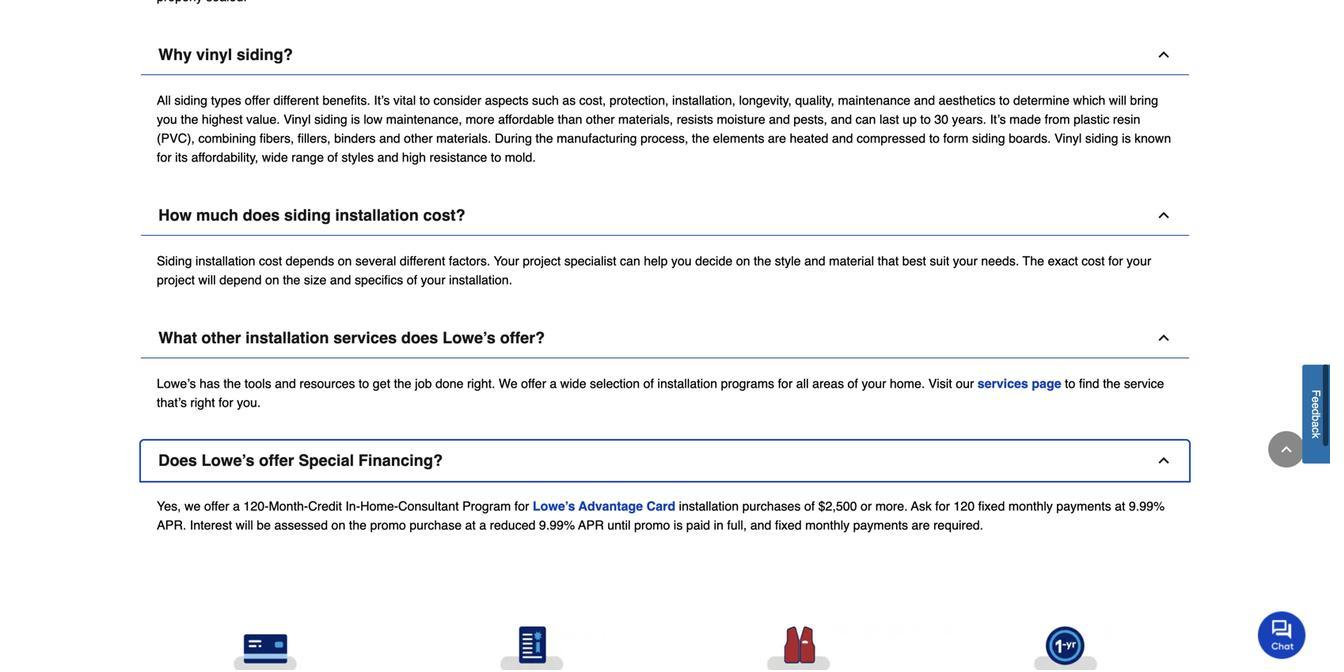 Task type: describe. For each thing, give the bounding box(es) containing it.
of right areas
[[848, 377, 858, 391]]

for inside "siding installation cost depends on several different factors. your project specialist can help you decide on the style and material that best suit your needs. the exact cost for your project will depend on the size and specifics of your installation."
[[1108, 254, 1123, 269]]

0 vertical spatial vinyl
[[284, 112, 311, 127]]

a inside button
[[1310, 422, 1323, 428]]

plastic
[[1074, 112, 1109, 127]]

offer right we
[[521, 377, 546, 391]]

on right decide
[[736, 254, 750, 269]]

value.
[[246, 112, 280, 127]]

2 e from the top
[[1310, 403, 1323, 409]]

offer?
[[500, 329, 545, 347]]

of inside the all siding types offer different benefits. it's vital to consider aspects such as cost, protection, installation, longevity, quality, maintenance and aesthetics to determine which will bring you the highest value. vinyl siding is low maintenance, more affordable than other materials, resists moisture and pests, and can last up to 30 years. it's made from plastic resin (pvc), combining fibers, fillers, binders and other materials. during the manufacturing process, the elements are heated and compressed to form siding boards. vinyl siding is known for its affordability, wide range of styles and high resistance to mold.
[[327, 150, 338, 165]]

a lowe's red vest icon. image
[[678, 627, 919, 671]]

lowe's inside button
[[443, 329, 496, 347]]

credit
[[308, 499, 342, 514]]

heated
[[790, 131, 828, 146]]

installation,
[[672, 93, 736, 108]]

the down resists
[[692, 131, 709, 146]]

to up the maintenance,
[[419, 93, 430, 108]]

we
[[184, 499, 201, 514]]

job
[[415, 377, 432, 391]]

for left all
[[778, 377, 793, 391]]

of right the selection in the bottom left of the page
[[643, 377, 654, 391]]

pests,
[[794, 112, 827, 127]]

and down longevity,
[[769, 112, 790, 127]]

up
[[903, 112, 917, 127]]

different inside the all siding types offer different benefits. it's vital to consider aspects such as cost, protection, installation, longevity, quality, maintenance and aesthetics to determine which will bring you the highest value. vinyl siding is low maintenance, more affordable than other materials, resists moisture and pests, and can last up to 30 years. it's made from plastic resin (pvc), combining fibers, fillers, binders and other materials. during the manufacturing process, the elements are heated and compressed to form siding boards. vinyl siding is known for its affordability, wide range of styles and high resistance to mold.
[[273, 93, 319, 108]]

purchase
[[410, 518, 462, 533]]

and right pests,
[[831, 112, 852, 127]]

the up (pvc),
[[181, 112, 198, 127]]

chevron up image for what other installation services does lowe's offer?
[[1156, 330, 1172, 346]]

form
[[943, 131, 969, 146]]

and left the high on the left of page
[[377, 150, 399, 165]]

in
[[714, 518, 724, 533]]

required.
[[933, 518, 983, 533]]

will inside the all siding types offer different benefits. it's vital to consider aspects such as cost, protection, installation, longevity, quality, maintenance and aesthetics to determine which will bring you the highest value. vinyl siding is low maintenance, more affordable than other materials, resists moisture and pests, and can last up to 30 years. it's made from plastic resin (pvc), combining fibers, fillers, binders and other materials. during the manufacturing process, the elements are heated and compressed to form siding boards. vinyl siding is known for its affordability, wide range of styles and high resistance to mold.
[[1109, 93, 1127, 108]]

for up reduced
[[514, 499, 529, 514]]

what
[[158, 329, 197, 347]]

our
[[956, 377, 974, 391]]

services inside what other installation services does lowe's offer? button
[[333, 329, 397, 347]]

compressed
[[857, 131, 926, 146]]

siding down benefits.
[[314, 112, 347, 127]]

all siding types offer different benefits. it's vital to consider aspects such as cost, protection, installation, longevity, quality, maintenance and aesthetics to determine which will bring you the highest value. vinyl siding is low maintenance, more affordable than other materials, resists moisture and pests, and can last up to 30 years. it's made from plastic resin (pvc), combining fibers, fillers, binders and other materials. during the manufacturing process, the elements are heated and compressed to form siding boards. vinyl siding is known for its affordability, wide range of styles and high resistance to mold.
[[157, 93, 1171, 165]]

factors.
[[449, 254, 490, 269]]

during
[[495, 131, 532, 146]]

the
[[1023, 254, 1044, 269]]

home.
[[890, 377, 925, 391]]

the left job at bottom
[[394, 377, 411, 391]]

for inside the all siding types offer different benefits. it's vital to consider aspects such as cost, protection, installation, longevity, quality, maintenance and aesthetics to determine which will bring you the highest value. vinyl siding is low maintenance, more affordable than other materials, resists moisture and pests, and can last up to 30 years. it's made from plastic resin (pvc), combining fibers, fillers, binders and other materials. during the manufacturing process, the elements are heated and compressed to form siding boards. vinyl siding is known for its affordability, wide range of styles and high resistance to mold.
[[157, 150, 172, 165]]

high
[[402, 150, 426, 165]]

much
[[196, 206, 238, 225]]

what other installation services does lowe's offer? button
[[141, 318, 1189, 359]]

wide inside the all siding types offer different benefits. it's vital to consider aspects such as cost, protection, installation, longevity, quality, maintenance and aesthetics to determine which will bring you the highest value. vinyl siding is low maintenance, more affordable than other materials, resists moisture and pests, and can last up to 30 years. it's made from plastic resin (pvc), combining fibers, fillers, binders and other materials. during the manufacturing process, the elements are heated and compressed to form siding boards. vinyl siding is known for its affordability, wide range of styles and high resistance to mold.
[[262, 150, 288, 165]]

to down 30
[[929, 131, 940, 146]]

you inside "siding installation cost depends on several different factors. your project specialist can help you decide on the style and material that best suit your needs. the exact cost for your project will depend on the size and specifics of your installation."
[[671, 254, 692, 269]]

several
[[355, 254, 396, 269]]

how much does siding installation cost?
[[158, 206, 465, 225]]

selection
[[590, 377, 640, 391]]

siding inside button
[[284, 206, 331, 225]]

offer inside button
[[259, 452, 294, 470]]

program
[[462, 499, 511, 514]]

page
[[1032, 377, 1061, 391]]

can inside the all siding types offer different benefits. it's vital to consider aspects such as cost, protection, installation, longevity, quality, maintenance and aesthetics to determine which will bring you the highest value. vinyl siding is low maintenance, more affordable than other materials, resists moisture and pests, and can last up to 30 years. it's made from plastic resin (pvc), combining fibers, fillers, binders and other materials. during the manufacturing process, the elements are heated and compressed to form siding boards. vinyl siding is known for its affordability, wide range of styles and high resistance to mold.
[[855, 112, 876, 127]]

installation inside button
[[335, 206, 419, 225]]

years.
[[952, 112, 986, 127]]

installation purchases of $2,500 or more. ask for 120 fixed monthly payments at 9.99% apr. interest will be assessed on the promo purchase at a reduced 9.99% apr until promo is paid in full, and fixed monthly payments are required.
[[157, 499, 1165, 533]]

you inside the all siding types offer different benefits. it's vital to consider aspects such as cost, protection, installation, longevity, quality, maintenance and aesthetics to determine which will bring you the highest value. vinyl siding is low maintenance, more affordable than other materials, resists moisture and pests, and can last up to 30 years. it's made from plastic resin (pvc), combining fibers, fillers, binders and other materials. during the manufacturing process, the elements are heated and compressed to form siding boards. vinyl siding is known for its affordability, wide range of styles and high resistance to mold.
[[157, 112, 177, 127]]

elements
[[713, 131, 764, 146]]

siding?
[[237, 46, 293, 64]]

and right style on the top right of page
[[804, 254, 825, 269]]

1 horizontal spatial monthly
[[1008, 499, 1053, 514]]

chevron up image for does lowe's offer special financing?
[[1156, 453, 1172, 469]]

1 cost from the left
[[259, 254, 282, 269]]

cost,
[[579, 93, 606, 108]]

which
[[1073, 93, 1105, 108]]

that's
[[157, 396, 187, 410]]

suit
[[930, 254, 949, 269]]

assessed
[[274, 518, 328, 533]]

1 horizontal spatial project
[[523, 254, 561, 269]]

resources
[[299, 377, 355, 391]]

until
[[607, 518, 631, 533]]

consultant
[[398, 499, 459, 514]]

can inside "siding installation cost depends on several different factors. your project specialist can help you decide on the style and material that best suit your needs. the exact cost for your project will depend on the size and specifics of your installation."
[[620, 254, 640, 269]]

and right tools
[[275, 377, 296, 391]]

on left several
[[338, 254, 352, 269]]

chevron up image for how much does siding installation cost?
[[1156, 208, 1172, 223]]

2 cost from the left
[[1082, 254, 1105, 269]]

lowe's up that's
[[157, 377, 196, 391]]

installation inside installation purchases of $2,500 or more. ask for 120 fixed monthly payments at 9.99% apr. interest will be assessed on the promo purchase at a reduced 9.99% apr until promo is paid in full, and fixed monthly payments are required.
[[679, 499, 739, 514]]

more
[[466, 112, 495, 127]]

specialist
[[564, 254, 616, 269]]

vinyl
[[196, 46, 232, 64]]

offer up the interest at the left
[[204, 499, 229, 514]]

(pvc),
[[157, 131, 195, 146]]

more.
[[875, 499, 908, 514]]

different inside "siding installation cost depends on several different factors. your project specialist can help you decide on the style and material that best suit your needs. the exact cost for your project will depend on the size and specifics of your installation."
[[400, 254, 445, 269]]

we
[[499, 377, 518, 391]]

fibers,
[[260, 131, 294, 146]]

a right we
[[550, 377, 557, 391]]

be
[[257, 518, 271, 533]]

manufacturing
[[557, 131, 637, 146]]

and up up
[[914, 93, 935, 108]]

1 vertical spatial vinyl
[[1054, 131, 1082, 146]]

moisture
[[717, 112, 765, 127]]

materials,
[[618, 112, 673, 127]]

the down affordable
[[536, 131, 553, 146]]

are inside the all siding types offer different benefits. it's vital to consider aspects such as cost, protection, installation, longevity, quality, maintenance and aesthetics to determine which will bring you the highest value. vinyl siding is low maintenance, more affordable than other materials, resists moisture and pests, and can last up to 30 years. it's made from plastic resin (pvc), combining fibers, fillers, binders and other materials. during the manufacturing process, the elements are heated and compressed to form siding boards. vinyl siding is known for its affordability, wide range of styles and high resistance to mold.
[[768, 131, 786, 146]]

reduced
[[490, 518, 536, 533]]

why vinyl siding? button
[[141, 35, 1189, 75]]

of inside installation purchases of $2,500 or more. ask for 120 fixed monthly payments at 9.99% apr. interest will be assessed on the promo purchase at a reduced 9.99% apr until promo is paid in full, and fixed monthly payments are required.
[[804, 499, 815, 514]]

your left home.
[[862, 377, 886, 391]]

on right depend
[[265, 273, 279, 288]]

lowe's inside button
[[201, 452, 255, 470]]

1 horizontal spatial at
[[1115, 499, 1125, 514]]

your right suit
[[953, 254, 978, 269]]

chevron up image for why vinyl siding?
[[1156, 47, 1172, 63]]

f e e d b a c k
[[1310, 390, 1323, 439]]

a dark blue background check icon. image
[[411, 627, 652, 671]]

other inside what other installation services does lowe's offer? button
[[201, 329, 241, 347]]

a inside installation purchases of $2,500 or more. ask for 120 fixed monthly payments at 9.99% apr. interest will be assessed on the promo purchase at a reduced 9.99% apr until promo is paid in full, and fixed monthly payments are required.
[[479, 518, 486, 533]]

lowe's has the tools and resources to get the job done right. we offer a wide selection of installation programs for all areas of your home. visit our services page
[[157, 377, 1061, 391]]

a left 120-
[[233, 499, 240, 514]]

all
[[157, 93, 171, 108]]

combining
[[198, 131, 256, 146]]

the left 'size'
[[283, 273, 300, 288]]

vital
[[393, 93, 416, 108]]

in-
[[345, 499, 360, 514]]

home-
[[360, 499, 398, 514]]

has
[[199, 377, 220, 391]]

0 horizontal spatial it's
[[374, 93, 390, 108]]

f e e d b a c k button
[[1302, 365, 1330, 464]]

1 vertical spatial it's
[[990, 112, 1006, 127]]

and down low at the top left
[[379, 131, 400, 146]]

find
[[1079, 377, 1099, 391]]



Task type: locate. For each thing, give the bounding box(es) containing it.
is left low at the top left
[[351, 112, 360, 127]]

promo down card
[[634, 518, 670, 533]]

depends
[[286, 254, 334, 269]]

wide left the selection in the bottom left of the page
[[560, 377, 586, 391]]

0 vertical spatial different
[[273, 93, 319, 108]]

different right several
[[400, 254, 445, 269]]

1 horizontal spatial wide
[[560, 377, 586, 391]]

k
[[1310, 433, 1323, 439]]

installation.
[[449, 273, 512, 288]]

of inside "siding installation cost depends on several different factors. your project specialist can help you decide on the style and material that best suit your needs. the exact cost for your project will depend on the size and specifics of your installation."
[[407, 273, 417, 288]]

siding right all
[[174, 93, 207, 108]]

the left style on the top right of page
[[754, 254, 771, 269]]

on down credit
[[331, 518, 345, 533]]

2 vertical spatial will
[[236, 518, 253, 533]]

1 horizontal spatial promo
[[634, 518, 670, 533]]

help
[[644, 254, 668, 269]]

you.
[[237, 396, 261, 410]]

1 vertical spatial wide
[[560, 377, 586, 391]]

for right exact
[[1108, 254, 1123, 269]]

full,
[[727, 518, 747, 533]]

0 horizontal spatial cost
[[259, 254, 282, 269]]

is down resin
[[1122, 131, 1131, 146]]

2 horizontal spatial other
[[586, 112, 615, 127]]

quality,
[[795, 93, 834, 108]]

resists
[[677, 112, 713, 127]]

0 vertical spatial will
[[1109, 93, 1127, 108]]

installation up several
[[335, 206, 419, 225]]

other right what
[[201, 329, 241, 347]]

and
[[914, 93, 935, 108], [769, 112, 790, 127], [831, 112, 852, 127], [379, 131, 400, 146], [832, 131, 853, 146], [377, 150, 399, 165], [804, 254, 825, 269], [330, 273, 351, 288], [275, 377, 296, 391], [750, 518, 771, 533]]

installation up depend
[[195, 254, 255, 269]]

on
[[338, 254, 352, 269], [736, 254, 750, 269], [265, 273, 279, 288], [331, 518, 345, 533]]

mold.
[[505, 150, 536, 165]]

to find the service that's right for you.
[[157, 377, 1164, 410]]

0 horizontal spatial vinyl
[[284, 112, 311, 127]]

b
[[1310, 415, 1323, 422]]

monthly down $2,500
[[805, 518, 850, 533]]

to up made on the top of page
[[999, 93, 1010, 108]]

chevron up image inside what other installation services does lowe's offer? button
[[1156, 330, 1172, 346]]

9.99%
[[1129, 499, 1165, 514], [539, 518, 575, 533]]

chevron up image inside the "scroll to top" element
[[1279, 442, 1294, 458]]

visit
[[928, 377, 952, 391]]

0 vertical spatial other
[[586, 112, 615, 127]]

it's left made on the top of page
[[990, 112, 1006, 127]]

to inside to find the service that's right for you.
[[1065, 377, 1075, 391]]

30
[[934, 112, 948, 127]]

project down siding
[[157, 273, 195, 288]]

does up job at bottom
[[401, 329, 438, 347]]

0 horizontal spatial 9.99%
[[539, 518, 575, 533]]

1 vertical spatial will
[[198, 273, 216, 288]]

0 horizontal spatial at
[[465, 518, 476, 533]]

to left get
[[359, 377, 369, 391]]

1 vertical spatial does
[[401, 329, 438, 347]]

1 chevron up image from the top
[[1156, 47, 1172, 63]]

2 vertical spatial is
[[674, 518, 683, 533]]

binders
[[334, 131, 376, 146]]

vinyl down from
[[1054, 131, 1082, 146]]

0 vertical spatial at
[[1115, 499, 1125, 514]]

different up value.
[[273, 93, 319, 108]]

1 horizontal spatial fixed
[[978, 499, 1005, 514]]

are down ask
[[912, 518, 930, 533]]

how much does siding installation cost? button
[[141, 196, 1189, 236]]

the inside to find the service that's right for you.
[[1103, 377, 1121, 391]]

will inside installation purchases of $2,500 or more. ask for 120 fixed monthly payments at 9.99% apr. interest will be assessed on the promo purchase at a reduced 9.99% apr until promo is paid in full, and fixed monthly payments are required.
[[236, 518, 253, 533]]

chat invite button image
[[1258, 611, 1306, 660]]

0 vertical spatial services
[[333, 329, 397, 347]]

will
[[1109, 93, 1127, 108], [198, 273, 216, 288], [236, 518, 253, 533]]

can left help
[[620, 254, 640, 269]]

from
[[1045, 112, 1070, 127]]

0 vertical spatial is
[[351, 112, 360, 127]]

scroll to top element
[[1268, 431, 1305, 468]]

maintenance
[[838, 93, 910, 108]]

1 vertical spatial are
[[912, 518, 930, 533]]

cost up depend
[[259, 254, 282, 269]]

chevron up image
[[1156, 208, 1172, 223], [1156, 330, 1172, 346], [1279, 442, 1294, 458]]

1 vertical spatial chevron up image
[[1156, 330, 1172, 346]]

0 vertical spatial monthly
[[1008, 499, 1053, 514]]

1 vertical spatial other
[[404, 131, 433, 146]]

are left heated
[[768, 131, 786, 146]]

determine
[[1013, 93, 1070, 108]]

range
[[291, 150, 324, 165]]

you down all
[[157, 112, 177, 127]]

aesthetics
[[939, 93, 996, 108]]

1 horizontal spatial are
[[912, 518, 930, 533]]

done
[[435, 377, 464, 391]]

does right the much
[[243, 206, 280, 225]]

interest
[[190, 518, 232, 533]]

1 vertical spatial can
[[620, 254, 640, 269]]

will up resin
[[1109, 93, 1127, 108]]

1 vertical spatial payments
[[853, 518, 908, 533]]

0 horizontal spatial you
[[157, 112, 177, 127]]

areas
[[812, 377, 844, 391]]

2 horizontal spatial is
[[1122, 131, 1131, 146]]

offer inside the all siding types offer different benefits. it's vital to consider aspects such as cost, protection, installation, longevity, quality, maintenance and aesthetics to determine which will bring you the highest value. vinyl siding is low maintenance, more affordable than other materials, resists moisture and pests, and can last up to 30 years. it's made from plastic resin (pvc), combining fibers, fillers, binders and other materials. during the manufacturing process, the elements are heated and compressed to form siding boards. vinyl siding is known for its affordability, wide range of styles and high resistance to mold.
[[245, 93, 270, 108]]

for left its
[[157, 150, 172, 165]]

does inside button
[[243, 206, 280, 225]]

wide down the fibers,
[[262, 150, 288, 165]]

1 horizontal spatial can
[[855, 112, 876, 127]]

why vinyl siding?
[[158, 46, 293, 64]]

1 e from the top
[[1310, 397, 1323, 403]]

are inside installation purchases of $2,500 or more. ask for 120 fixed monthly payments at 9.99% apr. interest will be assessed on the promo purchase at a reduced 9.99% apr until promo is paid in full, and fixed monthly payments are required.
[[912, 518, 930, 533]]

offer up value.
[[245, 93, 270, 108]]

1 horizontal spatial it's
[[990, 112, 1006, 127]]

cost
[[259, 254, 282, 269], [1082, 254, 1105, 269]]

the right find
[[1103, 377, 1121, 391]]

other up the high on the left of page
[[404, 131, 433, 146]]

0 vertical spatial chevron up image
[[1156, 47, 1172, 63]]

for left you.
[[218, 396, 233, 410]]

1 horizontal spatial cost
[[1082, 254, 1105, 269]]

fixed
[[978, 499, 1005, 514], [775, 518, 802, 533]]

0 horizontal spatial payments
[[853, 518, 908, 533]]

0 horizontal spatial does
[[243, 206, 280, 225]]

siding up "depends" in the top of the page
[[284, 206, 331, 225]]

siding down plastic
[[1085, 131, 1118, 146]]

how
[[158, 206, 192, 225]]

other up manufacturing
[[586, 112, 615, 127]]

vinyl up fillers,
[[284, 112, 311, 127]]

1 horizontal spatial vinyl
[[1054, 131, 1082, 146]]

fillers,
[[298, 131, 331, 146]]

project
[[523, 254, 561, 269], [157, 273, 195, 288]]

a dark blue credit card icon. image
[[144, 627, 386, 671]]

for right ask
[[935, 499, 950, 514]]

financing?
[[358, 452, 443, 470]]

protection,
[[610, 93, 669, 108]]

special
[[299, 452, 354, 470]]

0 horizontal spatial project
[[157, 273, 195, 288]]

will left be
[[236, 518, 253, 533]]

does inside button
[[401, 329, 438, 347]]

1 vertical spatial fixed
[[775, 518, 802, 533]]

the
[[181, 112, 198, 127], [536, 131, 553, 146], [692, 131, 709, 146], [754, 254, 771, 269], [283, 273, 300, 288], [223, 377, 241, 391], [394, 377, 411, 391], [1103, 377, 1121, 391], [349, 518, 367, 533]]

your
[[953, 254, 978, 269], [1127, 254, 1151, 269], [421, 273, 445, 288], [862, 377, 886, 391]]

services page link
[[978, 377, 1061, 391]]

a down program on the bottom
[[479, 518, 486, 533]]

lowe's right the does
[[201, 452, 255, 470]]

services
[[333, 329, 397, 347], [978, 377, 1028, 391]]

chevron up image inside does lowe's offer special financing? button
[[1156, 453, 1172, 469]]

0 vertical spatial can
[[855, 112, 876, 127]]

fixed right 120
[[978, 499, 1005, 514]]

chevron up image inside how much does siding installation cost? button
[[1156, 208, 1172, 223]]

0 vertical spatial 9.99%
[[1129, 499, 1165, 514]]

best
[[902, 254, 926, 269]]

and inside installation purchases of $2,500 or more. ask for 120 fixed monthly payments at 9.99% apr. interest will be assessed on the promo purchase at a reduced 9.99% apr until promo is paid in full, and fixed monthly payments are required.
[[750, 518, 771, 533]]

styles
[[341, 150, 374, 165]]

maintenance,
[[386, 112, 462, 127]]

project right your at the top of the page
[[523, 254, 561, 269]]

boards.
[[1009, 131, 1051, 146]]

monthly
[[1008, 499, 1053, 514], [805, 518, 850, 533]]

get
[[373, 377, 390, 391]]

0 vertical spatial fixed
[[978, 499, 1005, 514]]

1 vertical spatial at
[[465, 518, 476, 533]]

2 vertical spatial chevron up image
[[1279, 442, 1294, 458]]

that
[[878, 254, 899, 269]]

to left find
[[1065, 377, 1075, 391]]

a blue 1-year labor warranty icon. image
[[944, 627, 1186, 671]]

1 horizontal spatial is
[[674, 518, 683, 533]]

apr.
[[157, 518, 186, 533]]

installation inside "siding installation cost depends on several different factors. your project specialist can help you decide on the style and material that best suit your needs. the exact cost for your project will depend on the size and specifics of your installation."
[[195, 254, 255, 269]]

0 horizontal spatial wide
[[262, 150, 288, 165]]

advantage
[[578, 499, 643, 514]]

your right exact
[[1127, 254, 1151, 269]]

lowe's up reduced
[[533, 499, 575, 514]]

specifics
[[355, 273, 403, 288]]

right
[[190, 396, 215, 410]]

can down maintenance
[[855, 112, 876, 127]]

d
[[1310, 409, 1323, 416]]

1 vertical spatial monthly
[[805, 518, 850, 533]]

0 horizontal spatial services
[[333, 329, 397, 347]]

of left $2,500
[[804, 499, 815, 514]]

1 horizontal spatial other
[[404, 131, 433, 146]]

lowe's up right.
[[443, 329, 496, 347]]

is
[[351, 112, 360, 127], [1122, 131, 1131, 146], [674, 518, 683, 533]]

0 horizontal spatial is
[[351, 112, 360, 127]]

2 horizontal spatial will
[[1109, 93, 1127, 108]]

to right up
[[920, 112, 931, 127]]

0 horizontal spatial fixed
[[775, 518, 802, 533]]

types
[[211, 93, 241, 108]]

promo down home- at the left of the page
[[370, 518, 406, 533]]

1 horizontal spatial services
[[978, 377, 1028, 391]]

0 horizontal spatial promo
[[370, 518, 406, 533]]

and right 'size'
[[330, 273, 351, 288]]

process,
[[640, 131, 688, 146]]

can
[[855, 112, 876, 127], [620, 254, 640, 269]]

1 vertical spatial 9.99%
[[539, 518, 575, 533]]

1 vertical spatial services
[[978, 377, 1028, 391]]

0 vertical spatial does
[[243, 206, 280, 225]]

chevron up image
[[1156, 47, 1172, 63], [1156, 453, 1172, 469]]

1 horizontal spatial payments
[[1056, 499, 1111, 514]]

1 vertical spatial chevron up image
[[1156, 453, 1172, 469]]

longevity,
[[739, 93, 792, 108]]

lowe's advantage card link
[[533, 499, 675, 514]]

purchases
[[742, 499, 801, 514]]

will inside "siding installation cost depends on several different factors. your project specialist can help you decide on the style and material that best suit your needs. the exact cost for your project will depend on the size and specifics of your installation."
[[198, 273, 216, 288]]

c
[[1310, 428, 1323, 433]]

service
[[1124, 377, 1164, 391]]

ask
[[911, 499, 932, 514]]

does
[[158, 452, 197, 470]]

cost?
[[423, 206, 465, 225]]

chevron up image inside why vinyl siding? button
[[1156, 47, 1172, 63]]

right.
[[467, 377, 495, 391]]

0 vertical spatial project
[[523, 254, 561, 269]]

you right help
[[671, 254, 692, 269]]

yes, we offer a 120-month-credit in-home-consultant program for lowe's advantage card
[[157, 499, 675, 514]]

as
[[562, 93, 576, 108]]

for
[[157, 150, 172, 165], [1108, 254, 1123, 269], [778, 377, 793, 391], [218, 396, 233, 410], [514, 499, 529, 514], [935, 499, 950, 514]]

services right our
[[978, 377, 1028, 391]]

2 vertical spatial other
[[201, 329, 241, 347]]

of right specifics
[[407, 273, 417, 288]]

for inside to find the service that's right for you.
[[218, 396, 233, 410]]

0 horizontal spatial can
[[620, 254, 640, 269]]

1 vertical spatial you
[[671, 254, 692, 269]]

material
[[829, 254, 874, 269]]

installation up the in
[[679, 499, 739, 514]]

1 vertical spatial different
[[400, 254, 445, 269]]

installation inside button
[[245, 329, 329, 347]]

apr
[[578, 518, 604, 533]]

e up b
[[1310, 403, 1323, 409]]

materials.
[[436, 131, 491, 146]]

0 vertical spatial payments
[[1056, 499, 1111, 514]]

different
[[273, 93, 319, 108], [400, 254, 445, 269]]

installation down what other installation services does lowe's offer? button
[[657, 377, 717, 391]]

decide
[[695, 254, 733, 269]]

0 vertical spatial wide
[[262, 150, 288, 165]]

what other installation services does lowe's offer?
[[158, 329, 545, 347]]

0 horizontal spatial will
[[198, 273, 216, 288]]

0 horizontal spatial monthly
[[805, 518, 850, 533]]

siding down years. at the right top of page
[[972, 131, 1005, 146]]

2 promo from the left
[[634, 518, 670, 533]]

will left depend
[[198, 273, 216, 288]]

of left styles
[[327, 150, 338, 165]]

1 horizontal spatial 9.99%
[[1129, 499, 1165, 514]]

1 vertical spatial project
[[157, 273, 195, 288]]

cost right exact
[[1082, 254, 1105, 269]]

siding installation cost depends on several different factors. your project specialist can help you decide on the style and material that best suit your needs. the exact cost for your project will depend on the size and specifics of your installation.
[[157, 254, 1151, 288]]

1 vertical spatial is
[[1122, 131, 1131, 146]]

installation up tools
[[245, 329, 329, 347]]

is inside installation purchases of $2,500 or more. ask for 120 fixed monthly payments at 9.99% apr. interest will be assessed on the promo purchase at a reduced 9.99% apr until promo is paid in full, and fixed monthly payments are required.
[[674, 518, 683, 533]]

0 horizontal spatial different
[[273, 93, 319, 108]]

0 vertical spatial it's
[[374, 93, 390, 108]]

and down 'purchases'
[[750, 518, 771, 533]]

fixed down 'purchases'
[[775, 518, 802, 533]]

the inside installation purchases of $2,500 or more. ask for 120 fixed monthly payments at 9.99% apr. interest will be assessed on the promo purchase at a reduced 9.99% apr until promo is paid in full, and fixed monthly payments are required.
[[349, 518, 367, 533]]

your left installation.
[[421, 273, 445, 288]]

the down in-
[[349, 518, 367, 533]]

monthly right 120
[[1008, 499, 1053, 514]]

0 vertical spatial chevron up image
[[1156, 208, 1172, 223]]

or
[[861, 499, 872, 514]]

0 vertical spatial you
[[157, 112, 177, 127]]

it's up low at the top left
[[374, 93, 390, 108]]

other
[[586, 112, 615, 127], [404, 131, 433, 146], [201, 329, 241, 347]]

0 vertical spatial are
[[768, 131, 786, 146]]

2 chevron up image from the top
[[1156, 453, 1172, 469]]

e
[[1310, 397, 1323, 403], [1310, 403, 1323, 409]]

to left mold.
[[491, 150, 501, 165]]

offer up month-
[[259, 452, 294, 470]]

on inside installation purchases of $2,500 or more. ask for 120 fixed monthly payments at 9.99% apr. interest will be assessed on the promo purchase at a reduced 9.99% apr until promo is paid in full, and fixed monthly payments are required.
[[331, 518, 345, 533]]

0 horizontal spatial other
[[201, 329, 241, 347]]

0 horizontal spatial are
[[768, 131, 786, 146]]

tools
[[245, 377, 271, 391]]

1 horizontal spatial will
[[236, 518, 253, 533]]

your
[[494, 254, 519, 269]]

e up d
[[1310, 397, 1323, 403]]

1 horizontal spatial different
[[400, 254, 445, 269]]

and right heated
[[832, 131, 853, 146]]

1 promo from the left
[[370, 518, 406, 533]]

for inside installation purchases of $2,500 or more. ask for 120 fixed monthly payments at 9.99% apr. interest will be assessed on the promo purchase at a reduced 9.99% apr until promo is paid in full, and fixed monthly payments are required.
[[935, 499, 950, 514]]

1 horizontal spatial you
[[671, 254, 692, 269]]

services up get
[[333, 329, 397, 347]]

the right has on the bottom of the page
[[223, 377, 241, 391]]

last
[[879, 112, 899, 127]]

1 horizontal spatial does
[[401, 329, 438, 347]]

to
[[419, 93, 430, 108], [999, 93, 1010, 108], [920, 112, 931, 127], [929, 131, 940, 146], [491, 150, 501, 165], [359, 377, 369, 391], [1065, 377, 1075, 391]]



Task type: vqa. For each thing, say whether or not it's contained in the screenshot.
wide in the All siding types offer different benefits. It's vital to consider aspects such as cost, protection, installation, longevity, quality, maintenance and aesthetics to determine which will bring you the highest value. Vinyl siding is low maintenance, more affordable than other materials, resists moisture and pests, and can last up to 30 years. It's made from plastic resin (PVC), combining fibers, fillers, binders and other materials. During the manufacturing process, the elements are heated and compressed to form siding boards. Vinyl siding is known for its affordability, wide range of styles and high resistance to mold.
yes



